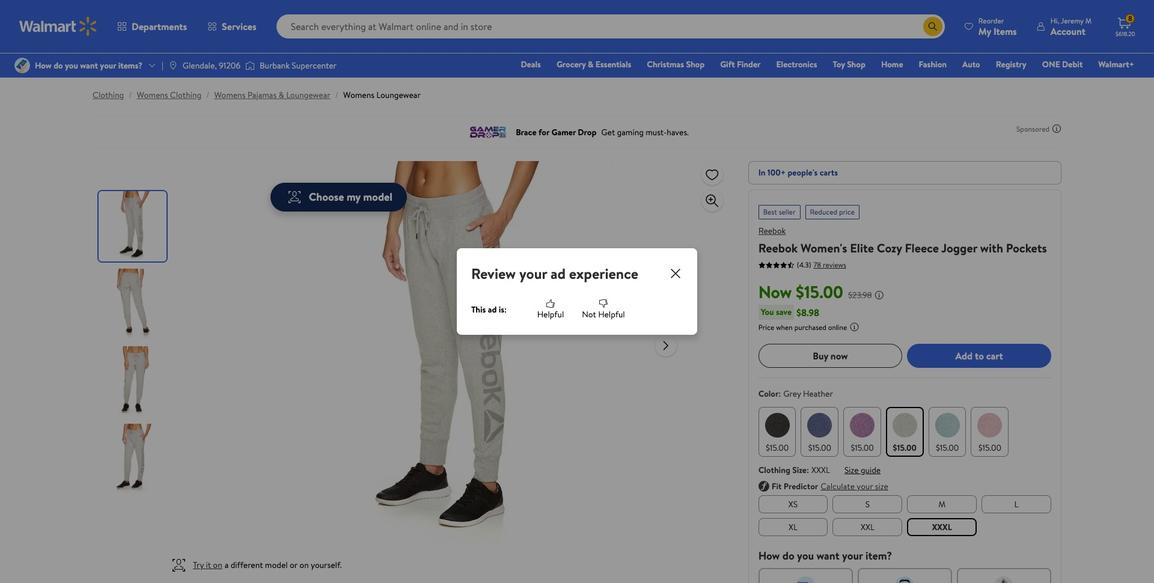 Task type: locate. For each thing, give the bounding box(es) containing it.
your for calculate
[[857, 481, 874, 493]]

on left a on the bottom
[[213, 559, 222, 571]]

1 vertical spatial reebok
[[759, 240, 798, 256]]

choose
[[309, 189, 344, 204]]

1 vertical spatial &
[[279, 89, 284, 101]]

women's
[[801, 240, 848, 256]]

ad left is:
[[488, 304, 497, 316]]

shop
[[686, 58, 705, 70], [847, 58, 866, 70]]

s
[[866, 498, 870, 510]]

m
[[939, 498, 946, 510]]

0 horizontal spatial loungewear
[[286, 89, 331, 101]]

0 vertical spatial reebok
[[759, 225, 786, 237]]

$15.00 button
[[759, 407, 797, 457], [801, 407, 839, 457], [844, 407, 882, 457], [886, 407, 924, 457], [929, 407, 967, 457], [972, 407, 1009, 457]]

1 horizontal spatial &
[[588, 58, 594, 70]]

reebok link
[[759, 225, 786, 237]]

78 reviews link
[[812, 260, 847, 270]]

shop for christmas shop
[[686, 58, 705, 70]]

6 $15.00 button from the left
[[972, 407, 1009, 457]]

&
[[588, 58, 594, 70], [279, 89, 284, 101]]

0 vertical spatial &
[[588, 58, 594, 70]]

clothing for clothing / womens clothing / womens pajamas & loungewear / womens loungewear
[[93, 89, 124, 101]]

xxl
[[861, 521, 875, 533]]

jogger
[[942, 240, 978, 256]]

1 shop from the left
[[686, 58, 705, 70]]

choose my model
[[309, 189, 393, 204]]

shop for toy shop
[[847, 58, 866, 70]]

0 horizontal spatial helpful
[[538, 309, 564, 321]]

you
[[797, 548, 814, 563]]

size up predictor
[[793, 464, 807, 476]]

:
[[779, 388, 781, 400], [807, 464, 810, 476]]

Walmart Site-Wide search field
[[276, 14, 945, 38]]

your
[[520, 263, 547, 284], [857, 481, 874, 493], [843, 548, 863, 563]]

your inside calculate your size button
[[857, 481, 874, 493]]

clothing for clothing size : xxxl
[[759, 464, 791, 476]]

grocery & essentials
[[557, 58, 632, 70]]

cozy
[[877, 240, 903, 256]]

0 horizontal spatial shop
[[686, 58, 705, 70]]

xs button
[[759, 495, 828, 513]]

1 horizontal spatial shop
[[847, 58, 866, 70]]

0 horizontal spatial on
[[213, 559, 222, 571]]

xxxl up calculate
[[812, 464, 831, 476]]

walmart+ link
[[1094, 58, 1140, 71]]

not helpful
[[582, 309, 625, 321]]

auto
[[963, 58, 981, 70]]

1 horizontal spatial on
[[300, 559, 309, 571]]

100+
[[768, 167, 786, 179]]

clothing size list
[[756, 493, 1054, 539]]

thumbs down image
[[599, 299, 609, 309]]

shop right toy
[[847, 58, 866, 70]]

reebok women's elite cozy fleece jogger with pockets - image 1 of 4 image
[[99, 191, 169, 262]]

fit predictor
[[772, 481, 819, 493]]

price when purchased online
[[759, 322, 848, 333]]

/ right womens clothing link
[[206, 89, 210, 101]]

size up the calculate your size
[[845, 464, 859, 476]]

pajamas
[[248, 89, 277, 101]]

home link
[[876, 58, 909, 71]]

reebok down best
[[759, 225, 786, 237]]

calculate your size
[[821, 481, 889, 493]]

2 helpful from the left
[[599, 309, 625, 321]]

to
[[975, 349, 984, 363]]

helpful element
[[524, 299, 577, 321]]

price
[[759, 322, 775, 333]]

0 vertical spatial model
[[363, 189, 393, 204]]

xs
[[789, 498, 798, 510]]

$15.00 for third '$15.00' button
[[851, 442, 874, 454]]

now $15.00
[[759, 280, 844, 304]]

1 vertical spatial model
[[265, 559, 288, 571]]

how do you want your item?
[[759, 548, 893, 563]]

0 horizontal spatial xxxl
[[812, 464, 831, 476]]

2 / from the left
[[206, 89, 210, 101]]

2 vertical spatial your
[[843, 548, 863, 563]]

1 helpful from the left
[[538, 309, 564, 321]]

2 horizontal spatial womens
[[343, 89, 375, 101]]

2 horizontal spatial /
[[335, 89, 339, 101]]

model right my
[[363, 189, 393, 204]]

1 horizontal spatial womens
[[214, 89, 246, 101]]

1 horizontal spatial helpful
[[599, 309, 625, 321]]

buy
[[813, 349, 829, 363]]

model inside button
[[363, 189, 393, 204]]

1 horizontal spatial size
[[845, 464, 859, 476]]

3 womens from the left
[[343, 89, 375, 101]]

electronics
[[777, 58, 818, 70]]

2 horizontal spatial clothing
[[759, 464, 791, 476]]

ad up the thumbs up icon
[[551, 263, 566, 284]]

electronics link
[[771, 58, 823, 71]]

1 horizontal spatial loungewear
[[377, 89, 421, 101]]

fit
[[772, 481, 782, 493]]

1 horizontal spatial xxxl
[[933, 521, 953, 533]]

1 horizontal spatial :
[[807, 464, 810, 476]]

l
[[1015, 498, 1019, 510]]

1 womens from the left
[[137, 89, 168, 101]]

walmart image
[[19, 17, 97, 36]]

thumbs up image
[[546, 299, 556, 309]]

on right or
[[300, 559, 309, 571]]

1 horizontal spatial clothing
[[170, 89, 202, 101]]

$15.00 for fifth '$15.00' button from the right
[[809, 442, 832, 454]]

helpful inside "element"
[[599, 309, 625, 321]]

reebok
[[759, 225, 786, 237], [759, 240, 798, 256]]

on
[[213, 559, 222, 571], [300, 559, 309, 571]]

: left grey on the bottom of page
[[779, 388, 781, 400]]

1 vertical spatial xxxl
[[933, 521, 953, 533]]

xxl button
[[833, 518, 903, 536]]

learn more about strikethrough prices image
[[875, 290, 884, 300]]

0 horizontal spatial model
[[265, 559, 288, 571]]

deals link
[[516, 58, 547, 71]]

gift finder
[[721, 58, 761, 70]]

this
[[472, 304, 486, 316]]

8 $618.20
[[1116, 13, 1136, 38]]

helpful left not
[[538, 309, 564, 321]]

your up the thumbs up icon
[[520, 263, 547, 284]]

/ right clothing 'link'
[[129, 89, 132, 101]]

walmart+
[[1099, 58, 1135, 70]]

intent image for delivery image
[[995, 577, 1014, 583]]

gift
[[721, 58, 735, 70]]

color list
[[756, 405, 1054, 459]]

when
[[777, 322, 793, 333]]

clothing size : xxxl
[[759, 464, 831, 476]]

2 size from the left
[[845, 464, 859, 476]]

1 horizontal spatial ad
[[551, 263, 566, 284]]

/ left womens loungewear link
[[335, 89, 339, 101]]

0 horizontal spatial ad
[[488, 304, 497, 316]]

0 horizontal spatial /
[[129, 89, 132, 101]]

shop right the christmas
[[686, 58, 705, 70]]

review your ad experience dialog
[[457, 248, 698, 335]]

$8.98
[[797, 306, 820, 319]]

1 horizontal spatial model
[[363, 189, 393, 204]]

christmas shop
[[647, 58, 705, 70]]

1 horizontal spatial /
[[206, 89, 210, 101]]

widget
[[759, 481, 1052, 493]]

model inside try it on a different model or on yourself.
[[265, 559, 288, 571]]

review
[[472, 263, 516, 284]]

(4.3)
[[797, 260, 812, 270]]

xl
[[789, 521, 798, 533]]

0 vertical spatial your
[[520, 263, 547, 284]]

loungewear
[[286, 89, 331, 101], [377, 89, 421, 101]]

0 horizontal spatial :
[[779, 388, 781, 400]]

helpful right not
[[599, 309, 625, 321]]

helpful
[[538, 309, 564, 321], [599, 309, 625, 321]]

: up predictor
[[807, 464, 810, 476]]

model left or
[[265, 559, 288, 571]]

& right grocery
[[588, 58, 594, 70]]

$15.00
[[796, 280, 844, 304], [766, 442, 789, 454], [809, 442, 832, 454], [851, 442, 874, 454], [893, 442, 917, 454], [936, 442, 959, 454], [979, 442, 1002, 454]]

1 vertical spatial your
[[857, 481, 874, 493]]

debit
[[1063, 58, 1083, 70]]

(4.3) 78 reviews
[[797, 260, 847, 270]]

toy shop link
[[828, 58, 871, 71]]

0 horizontal spatial clothing
[[93, 89, 124, 101]]

1 loungewear from the left
[[286, 89, 331, 101]]

add to cart
[[956, 349, 1004, 363]]

your right want
[[843, 548, 863, 563]]

3 / from the left
[[335, 89, 339, 101]]

registry
[[996, 58, 1027, 70]]

s button
[[833, 495, 903, 513]]

do
[[783, 548, 795, 563]]

model
[[363, 189, 393, 204], [265, 559, 288, 571]]

2 womens from the left
[[214, 89, 246, 101]]

0 horizontal spatial size
[[793, 464, 807, 476]]

one debit link
[[1037, 58, 1089, 71]]

clothing link
[[93, 89, 124, 101]]

best
[[764, 207, 778, 217]]

xxxl down m button
[[933, 521, 953, 533]]

0 horizontal spatial &
[[279, 89, 284, 101]]

yourself.
[[311, 559, 342, 571]]

your for review
[[520, 263, 547, 284]]

your down size guide
[[857, 481, 874, 493]]

clothing
[[93, 89, 124, 101], [170, 89, 202, 101], [759, 464, 791, 476]]

2 shop from the left
[[847, 58, 866, 70]]

reebok down the reebok link
[[759, 240, 798, 256]]

christmas shop link
[[642, 58, 710, 71]]

2 reebok from the top
[[759, 240, 798, 256]]

now
[[759, 280, 792, 304]]

0 vertical spatial xxxl
[[812, 464, 831, 476]]

0 horizontal spatial womens
[[137, 89, 168, 101]]

& right pajamas
[[279, 89, 284, 101]]

& inside grocery & essentials 'link'
[[588, 58, 594, 70]]

0 vertical spatial :
[[779, 388, 781, 400]]

people's
[[788, 167, 818, 179]]

grocery & essentials link
[[551, 58, 637, 71]]

your inside review your ad experience dialog
[[520, 263, 547, 284]]



Task type: vqa. For each thing, say whether or not it's contained in the screenshot.
the right model
yes



Task type: describe. For each thing, give the bounding box(es) containing it.
3 $15.00 button from the left
[[844, 407, 882, 457]]

reebok women's elite cozy fleece jogger with pockets - image 4 of 4 image
[[99, 424, 169, 494]]

xxxl button
[[908, 518, 977, 536]]

try it on a different model or on yourself.
[[193, 559, 342, 571]]

$15.00 for fourth '$15.00' button
[[893, 442, 917, 454]]

save
[[776, 306, 792, 318]]

intent image for shipping image
[[796, 577, 816, 583]]

predictor
[[784, 481, 819, 493]]

want
[[817, 548, 840, 563]]

womens pajamas & loungewear link
[[214, 89, 331, 101]]

1 vertical spatial ad
[[488, 304, 497, 316]]

fashion link
[[914, 58, 953, 71]]

toy
[[833, 58, 845, 70]]

ad disclaimer and feedback for skylinedisplayad image
[[1052, 124, 1062, 134]]

you
[[761, 306, 774, 318]]

gift finder link
[[715, 58, 767, 71]]

4 $15.00 button from the left
[[886, 407, 924, 457]]

heather
[[803, 388, 833, 400]]

reebok women's elite cozy fleece jogger with pockets - image 2 of 4 image
[[99, 269, 169, 339]]

how
[[759, 548, 780, 563]]

reebok women's elite cozy fleece jogger with pockets - image 3 of 4 image
[[99, 346, 169, 417]]

0 vertical spatial ad
[[551, 263, 566, 284]]

2 loungewear from the left
[[377, 89, 421, 101]]

size
[[876, 481, 889, 493]]

intent image for pickup image
[[896, 577, 915, 583]]

reviews
[[823, 260, 847, 270]]

calculate
[[821, 481, 855, 493]]

in 100+ people's carts
[[759, 167, 838, 179]]

l button
[[982, 495, 1052, 513]]

one debit
[[1043, 58, 1083, 70]]

grocery
[[557, 58, 586, 70]]

purchased
[[795, 322, 827, 333]]

reduced
[[810, 207, 838, 217]]

grey
[[784, 388, 801, 400]]

finder
[[737, 58, 761, 70]]

1 vertical spatial :
[[807, 464, 810, 476]]

is:
[[499, 304, 507, 316]]

zoom image modal image
[[705, 194, 720, 208]]

1 $15.00 button from the left
[[759, 407, 797, 457]]

$15.00 for sixth '$15.00' button from right
[[766, 442, 789, 454]]

my
[[347, 189, 361, 204]]

1 size from the left
[[793, 464, 807, 476]]

online
[[829, 322, 848, 333]]

item?
[[866, 548, 893, 563]]

Search search field
[[276, 14, 945, 38]]

review your ad experience
[[472, 263, 639, 284]]

buy now
[[813, 349, 848, 363]]

cart
[[987, 349, 1004, 363]]

$15.00 for second '$15.00' button from the right
[[936, 442, 959, 454]]

$618.20
[[1116, 29, 1136, 38]]

legal information image
[[850, 322, 860, 332]]

add
[[956, 349, 973, 363]]

try it on button
[[193, 556, 222, 575]]

with
[[981, 240, 1004, 256]]

in
[[759, 167, 766, 179]]

$15.00 for sixth '$15.00' button from the left
[[979, 442, 1002, 454]]

color : grey heather
[[759, 388, 833, 400]]

1 / from the left
[[129, 89, 132, 101]]

experience
[[569, 263, 639, 284]]

guide
[[861, 464, 881, 476]]

it
[[206, 559, 211, 571]]

fit predictor button
[[772, 481, 819, 493]]

different
[[231, 559, 263, 571]]

elite
[[851, 240, 874, 256]]

buy now button
[[759, 344, 903, 368]]

essentials
[[596, 58, 632, 70]]

best seller
[[764, 207, 796, 217]]

2 $15.00 button from the left
[[801, 407, 839, 457]]

add to favorites list, reebok women's elite cozy fleece jogger with pockets image
[[705, 167, 720, 182]]

pockets
[[1007, 240, 1048, 256]]

fashion
[[919, 58, 947, 70]]

unhelpful element
[[577, 299, 630, 321]]

reebok reebok women's elite cozy fleece jogger with pockets
[[759, 225, 1048, 256]]

womens loungewear link
[[343, 89, 421, 101]]

close dialog image
[[669, 266, 683, 281]]

carts
[[820, 167, 838, 179]]

size guide
[[845, 464, 881, 476]]

1 reebok from the top
[[759, 225, 786, 237]]

a
[[225, 559, 229, 571]]

widget containing calculate your size
[[759, 481, 1052, 493]]

home
[[882, 58, 904, 70]]

5 $15.00 button from the left
[[929, 407, 967, 457]]

one
[[1043, 58, 1061, 70]]

toy shop
[[833, 58, 866, 70]]

fleece
[[905, 240, 939, 256]]

xxxl inside button
[[933, 521, 953, 533]]

color
[[759, 388, 779, 400]]

reduced price
[[810, 207, 855, 217]]

christmas
[[647, 58, 684, 70]]

clothing / womens clothing / womens pajamas & loungewear / womens loungewear
[[93, 89, 421, 101]]

calculate your size button
[[821, 481, 889, 493]]

8
[[1129, 13, 1133, 24]]

add to cart button
[[908, 344, 1052, 368]]

next media item image
[[659, 338, 673, 353]]

seller
[[779, 207, 796, 217]]



